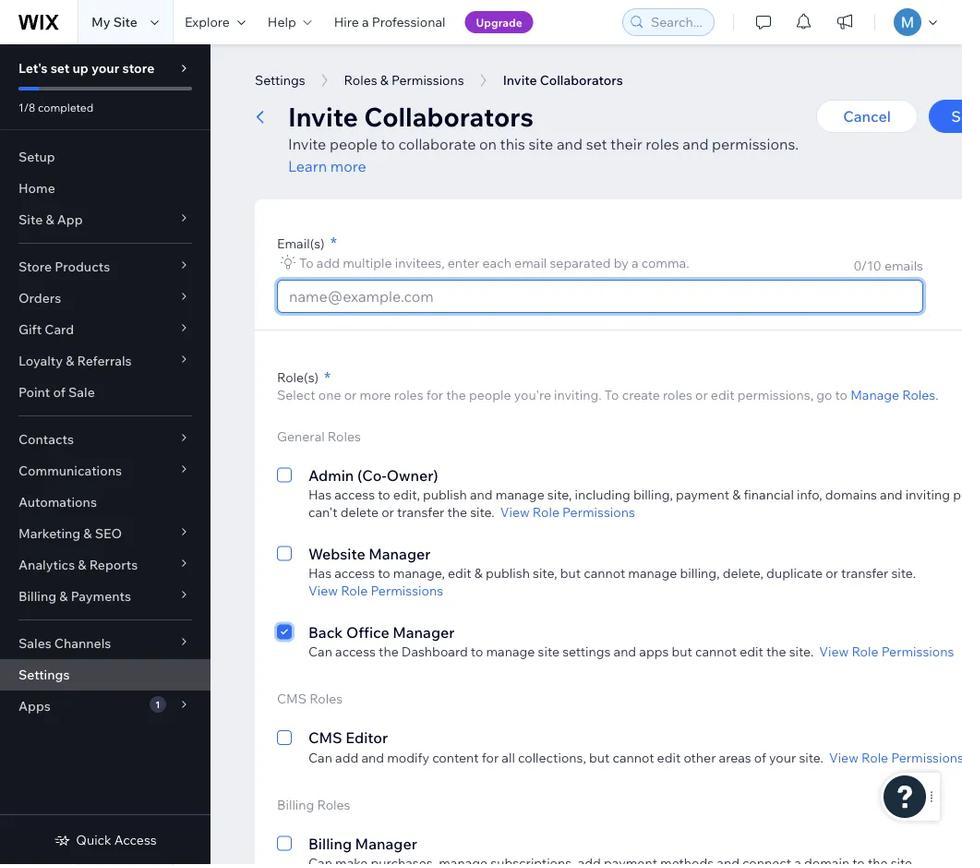 Task type: describe. For each thing, give the bounding box(es) containing it.
store products
[[18, 259, 110, 275]]

permissions,
[[738, 387, 814, 403]]

inviting.
[[554, 387, 602, 403]]

2 horizontal spatial the
[[767, 644, 787, 660]]

delete,
[[723, 565, 764, 582]]

sales channels button
[[0, 628, 211, 660]]

cannot inside the back office manager can access the dashboard to manage site settings and apps but cannot edit the site. view role permissions
[[696, 644, 737, 660]]

manage inside has access to edit, publish and manage site, including billing, payment & financial info, domains and inviting pe
[[496, 487, 545, 503]]

app
[[57, 212, 83, 228]]

communications button
[[0, 455, 211, 487]]

let's
[[18, 60, 48, 76]]

publish inside the website manager has access to manage, edit & publish site, but cannot manage billing, delete, duplicate or transfer site. view role permissions
[[486, 565, 530, 582]]

billing, inside the website manager has access to manage, edit & publish site, but cannot manage billing, delete, duplicate or transfer site. view role permissions
[[680, 565, 720, 582]]

all
[[502, 750, 515, 766]]

marketing
[[18, 526, 81, 542]]

and left permissions.
[[683, 135, 709, 153]]

permissions inside button
[[392, 72, 464, 88]]

sale
[[68, 384, 95, 400]]

1 horizontal spatial or
[[696, 387, 708, 403]]

quick access button
[[54, 832, 157, 849]]

email(s)
[[277, 236, 325, 252]]

roles for billing manager
[[317, 797, 351, 813]]

and left their
[[557, 135, 583, 153]]

setup link
[[0, 141, 211, 173]]

people inside invite collaborators invite people to collaborate on this site and set their roles and permissions. learn more
[[330, 135, 378, 153]]

role(s)
[[277, 370, 319, 386]]

gift
[[18, 321, 42, 338]]

permissions inside the back office manager can access the dashboard to manage site settings and apps but cannot edit the site. view role permissions
[[882, 644, 955, 660]]

access inside the website manager has access to manage, edit & publish site, but cannot manage billing, delete, duplicate or transfer site. view role permissions
[[335, 565, 375, 582]]

0 vertical spatial site
[[113, 14, 138, 30]]

role inside the back office manager can access the dashboard to manage site settings and apps but cannot edit the site. view role permissions
[[852, 644, 879, 660]]

orders button
[[0, 283, 211, 314]]

go
[[817, 387, 833, 403]]

products
[[55, 259, 110, 275]]

apps
[[640, 644, 669, 660]]

but inside the back office manager can access the dashboard to manage site settings and apps but cannot edit the site. view role permissions
[[672, 644, 693, 660]]

billing, inside has access to edit, publish and manage site, including billing, payment & financial info, domains and inviting pe
[[634, 487, 673, 503]]

view inside cms editor can add and modify content for all collections, but cannot edit other areas of your site. view role permissions
[[829, 750, 859, 766]]

invite for invite collaborators invite people to collaborate on this site and set their roles and permissions. learn more
[[288, 100, 358, 133]]

edit inside the role(s) * select one or more roles for the people you're inviting. to create roles or edit permissions, go to manage roles.
[[711, 387, 735, 403]]

you're
[[514, 387, 551, 403]]

0 vertical spatial a
[[362, 14, 369, 30]]

content
[[432, 750, 479, 766]]

& for permissions
[[380, 72, 389, 88]]

dashboard
[[402, 644, 468, 660]]

to inside has access to edit, publish and manage site, including billing, payment & financial info, domains and inviting pe
[[378, 487, 390, 503]]

admin
[[309, 466, 354, 485]]

1/8
[[18, 100, 35, 114]]

your inside sidebar element
[[91, 60, 119, 76]]

can inside the back office manager can access the dashboard to manage site settings and apps but cannot edit the site. view role permissions
[[309, 644, 332, 660]]

people inside the role(s) * select one or more roles for the people you're inviting. to create roles or edit permissions, go to manage roles.
[[469, 387, 511, 403]]

name@example.com field
[[284, 281, 917, 312]]

roles & permissions
[[344, 72, 464, 88]]

quick
[[76, 832, 111, 848]]

site & app
[[18, 212, 83, 228]]

1
[[155, 699, 160, 710]]

& inside the website manager has access to manage, edit & publish site, but cannot manage billing, delete, duplicate or transfer site. view role permissions
[[475, 565, 483, 582]]

collaborators for invite collaborators invite people to collaborate on this site and set their roles and permissions. learn more
[[364, 100, 534, 133]]

site inside site & app popup button
[[18, 212, 43, 228]]

cms roles
[[277, 691, 343, 707]]

payments
[[71, 588, 131, 605]]

* for email(s) *
[[330, 232, 337, 253]]

info,
[[797, 487, 823, 503]]

view role permissions
[[500, 504, 635, 520]]

Search... field
[[646, 9, 709, 35]]

hire a professional link
[[323, 0, 457, 44]]

has inside has access to edit, publish and manage site, including billing, payment & financial info, domains and inviting pe
[[309, 487, 332, 503]]

my
[[91, 14, 110, 30]]

site inside invite collaborators invite people to collaborate on this site and set their roles and permissions. learn more
[[529, 135, 554, 153]]

quick access
[[76, 832, 157, 848]]

cannot for manager
[[584, 565, 626, 582]]

to inside the back office manager can access the dashboard to manage site settings and apps but cannot edit the site. view role permissions
[[471, 644, 483, 660]]

manage
[[851, 387, 900, 403]]

set inside sidebar element
[[51, 60, 70, 76]]

set inside invite collaborators invite people to collaborate on this site and set their roles and permissions. learn more
[[586, 135, 607, 153]]

loyalty & referrals button
[[0, 345, 211, 377]]

has inside the website manager has access to manage, edit & publish site, but cannot manage billing, delete, duplicate or transfer site. view role permissions
[[309, 565, 332, 582]]

channels
[[54, 636, 111, 652]]

0 horizontal spatial or
[[344, 387, 357, 403]]

but for cms editor
[[589, 750, 610, 766]]

& for reports
[[78, 557, 86, 573]]

analytics
[[18, 557, 75, 573]]

loyalty
[[18, 353, 63, 369]]

invite for invite collaborators
[[503, 72, 537, 88]]

& inside has access to edit, publish and manage site, including billing, payment & financial info, domains and inviting pe
[[733, 487, 741, 503]]

manage roles. button
[[851, 387, 939, 403]]

permissions inside cms editor can add and modify content for all collections, but cannot edit other areas of your site. view role permissions
[[892, 750, 963, 766]]

and right edit,
[[470, 487, 493, 503]]

to inside the role(s) * select one or more roles for the people you're inviting. to create roles or edit permissions, go to manage roles.
[[605, 387, 619, 403]]

editor
[[346, 729, 388, 747]]

office
[[346, 623, 390, 642]]

roles for cms editor
[[310, 691, 343, 707]]

pe
[[953, 487, 963, 503]]

website
[[309, 545, 366, 563]]

site. inside the website manager has access to manage, edit & publish site, but cannot manage billing, delete, duplicate or transfer site. view role permissions
[[892, 565, 916, 582]]

general
[[277, 428, 325, 444]]

explore
[[185, 14, 230, 30]]

has access to edit, publish and manage site, including billing, payment & financial info, domains and inviting pe
[[309, 487, 963, 520]]

learn more link
[[288, 157, 367, 176]]

manage,
[[393, 565, 445, 582]]

se button
[[929, 100, 963, 133]]

edit inside the website manager has access to manage, edit & publish site, but cannot manage billing, delete, duplicate or transfer site. view role permissions
[[448, 565, 472, 582]]

publish inside has access to edit, publish and manage site, including billing, payment & financial info, domains and inviting pe
[[423, 487, 467, 503]]

roles inside invite collaborators invite people to collaborate on this site and set their roles and permissions. learn more
[[646, 135, 680, 153]]

gift card
[[18, 321, 74, 338]]

gift card button
[[0, 314, 211, 345]]

sales channels
[[18, 636, 111, 652]]

of inside cms editor can add and modify content for all collections, but cannot edit other areas of your site. view role permissions
[[755, 750, 767, 766]]

roles right "create"
[[663, 387, 693, 403]]

for for editor
[[482, 750, 499, 766]]

back
[[309, 623, 343, 642]]

to add multiple invitees, enter each email separated by a comma.
[[299, 255, 690, 271]]

invite collaborators button
[[494, 67, 632, 94]]

owner)
[[387, 466, 439, 485]]

permissions inside the website manager has access to manage, edit & publish site, but cannot manage billing, delete, duplicate or transfer site. view role permissions
[[371, 582, 443, 599]]

access inside has access to edit, publish and manage site, including billing, payment & financial info, domains and inviting pe
[[335, 487, 375, 503]]

role inside the website manager has access to manage, edit & publish site, but cannot manage billing, delete, duplicate or transfer site. view role permissions
[[341, 582, 368, 599]]

hire
[[334, 14, 359, 30]]

contacts
[[18, 431, 74, 448]]

site, inside the website manager has access to manage, edit & publish site, but cannot manage billing, delete, duplicate or transfer site. view role permissions
[[533, 565, 558, 582]]

1/8 completed
[[18, 100, 93, 114]]

duplicate
[[767, 565, 823, 582]]

(co-
[[357, 466, 387, 485]]

or inside the website manager has access to manage, edit & publish site, but cannot manage billing, delete, duplicate or transfer site. view role permissions
[[826, 565, 839, 582]]

separated
[[550, 255, 611, 271]]

upgrade
[[476, 15, 523, 29]]

to inside invite collaborators invite people to collaborate on this site and set their roles and permissions. learn more
[[381, 135, 395, 153]]

point
[[18, 384, 50, 400]]

billing roles
[[277, 797, 351, 813]]

0/10
[[854, 258, 882, 274]]

and left inviting
[[880, 487, 903, 503]]



Task type: vqa. For each thing, say whether or not it's contained in the screenshot.
set to the left
yes



Task type: locate. For each thing, give the bounding box(es) containing it.
billing
[[18, 588, 56, 605], [277, 797, 314, 813], [309, 835, 352, 853]]

people up learn more link
[[330, 135, 378, 153]]

0 vertical spatial of
[[53, 384, 65, 400]]

site right my
[[113, 14, 138, 30]]

of left sale
[[53, 384, 65, 400]]

by
[[614, 255, 629, 271]]

1 can from the top
[[309, 644, 332, 660]]

manager up manage,
[[369, 545, 431, 563]]

roles right one
[[394, 387, 424, 403]]

can inside cms editor can add and modify content for all collections, but cannot edit other areas of your site. view role permissions
[[309, 750, 332, 766]]

edit,
[[393, 487, 420, 503]]

role inside cms editor can add and modify content for all collections, but cannot edit other areas of your site. view role permissions
[[862, 750, 889, 766]]

& left seo
[[83, 526, 92, 542]]

view inside the website manager has access to manage, edit & publish site, but cannot manage billing, delete, duplicate or transfer site. view role permissions
[[309, 582, 338, 599]]

for for *
[[427, 387, 443, 403]]

select
[[277, 387, 316, 403]]

marketing & seo button
[[0, 518, 211, 550]]

collaborators up invite collaborators invite people to collaborate on this site and set their roles and permissions. learn more on the top of page
[[540, 72, 623, 88]]

0 vertical spatial add
[[317, 255, 340, 271]]

1 vertical spatial settings
[[18, 667, 70, 683]]

0 vertical spatial site.
[[892, 565, 916, 582]]

learn
[[288, 157, 327, 176]]

1 vertical spatial cannot
[[696, 644, 737, 660]]

0 vertical spatial billing,
[[634, 487, 673, 503]]

billing for billing & payments
[[18, 588, 56, 605]]

a right hire
[[362, 14, 369, 30]]

1 horizontal spatial a
[[632, 255, 639, 271]]

* inside the role(s) * select one or more roles for the people you're inviting. to create roles or edit permissions, go to manage roles.
[[324, 367, 331, 388]]

manager inside the website manager has access to manage, edit & publish site, but cannot manage billing, delete, duplicate or transfer site. view role permissions
[[369, 545, 431, 563]]

0 horizontal spatial your
[[91, 60, 119, 76]]

2 vertical spatial invite
[[288, 135, 326, 153]]

invite up learn more link
[[288, 100, 358, 133]]

set
[[51, 60, 70, 76], [586, 135, 607, 153]]

access down (co-
[[335, 487, 375, 503]]

1 vertical spatial to
[[605, 387, 619, 403]]

0 vertical spatial cannot
[[584, 565, 626, 582]]

cannot left other
[[613, 750, 654, 766]]

0 horizontal spatial publish
[[423, 487, 467, 503]]

email(s) *
[[277, 232, 337, 253]]

but inside the website manager has access to manage, edit & publish site, but cannot manage billing, delete, duplicate or transfer site. view role permissions
[[560, 565, 581, 582]]

point of sale link
[[0, 377, 211, 408]]

& for app
[[46, 212, 54, 228]]

view role permissions button for office
[[820, 644, 955, 660]]

home
[[18, 180, 55, 196]]

but for website manager
[[560, 565, 581, 582]]

billing for billing roles
[[277, 797, 314, 813]]

manager
[[369, 545, 431, 563], [393, 623, 455, 642], [355, 835, 417, 853]]

has down the website
[[309, 565, 332, 582]]

0 horizontal spatial site
[[18, 212, 43, 228]]

0 vertical spatial site,
[[548, 487, 572, 503]]

billing, left delete,
[[680, 565, 720, 582]]

& for seo
[[83, 526, 92, 542]]

invite down upgrade button
[[503, 72, 537, 88]]

1 vertical spatial has
[[309, 565, 332, 582]]

access down the office on the bottom of the page
[[335, 644, 376, 660]]

cancel button
[[817, 100, 918, 133]]

of right areas
[[755, 750, 767, 766]]

roles for admin (co-owner)
[[328, 428, 361, 444]]

collaborators inside invite collaborators invite people to collaborate on this site and set their roles and permissions. learn more
[[364, 100, 534, 133]]

comma.
[[642, 255, 690, 271]]

and inside cms editor can add and modify content for all collections, but cannot edit other areas of your site. view role permissions
[[362, 750, 384, 766]]

0 vertical spatial access
[[335, 487, 375, 503]]

modify
[[387, 750, 430, 766]]

1 vertical spatial for
[[482, 750, 499, 766]]

0 horizontal spatial to
[[299, 255, 314, 271]]

manager for billing
[[355, 835, 417, 853]]

your right areas
[[770, 750, 797, 766]]

& left reports
[[78, 557, 86, 573]]

but inside cms editor can add and modify content for all collections, but cannot edit other areas of your site. view role permissions
[[589, 750, 610, 766]]

setup
[[18, 149, 55, 165]]

1 vertical spatial *
[[324, 367, 331, 388]]

manage right dashboard
[[486, 644, 535, 660]]

create
[[622, 387, 660, 403]]

billing, left the payment
[[634, 487, 673, 503]]

0 horizontal spatial people
[[330, 135, 378, 153]]

manager for website
[[369, 545, 431, 563]]

your right up
[[91, 60, 119, 76]]

and left the "apps"
[[614, 644, 637, 660]]

1 horizontal spatial settings
[[255, 72, 305, 88]]

edit left other
[[657, 750, 681, 766]]

roles.
[[903, 387, 939, 403]]

for up owner)
[[427, 387, 443, 403]]

None checkbox
[[277, 833, 292, 866]]

0 vertical spatial billing
[[18, 588, 56, 605]]

site. for cms editor
[[799, 750, 824, 766]]

referrals
[[77, 353, 132, 369]]

invite collaborators
[[503, 72, 623, 88]]

cannot down the view role permissions
[[584, 565, 626, 582]]

* for role(s) * select one or more roles for the people you're inviting. to create roles or edit permissions, go to manage roles.
[[324, 367, 331, 388]]

and
[[557, 135, 583, 153], [683, 135, 709, 153], [470, 487, 493, 503], [880, 487, 903, 503], [614, 644, 637, 660], [362, 750, 384, 766]]

1 vertical spatial invite
[[288, 100, 358, 133]]

emails
[[885, 258, 924, 274]]

but
[[560, 565, 581, 582], [672, 644, 693, 660], [589, 750, 610, 766]]

roles down hire
[[344, 72, 377, 88]]

0 vertical spatial can
[[309, 644, 332, 660]]

more inside the role(s) * select one or more roles for the people you're inviting. to create roles or edit permissions, go to manage roles.
[[360, 387, 391, 403]]

settings
[[563, 644, 611, 660]]

1 horizontal spatial publish
[[486, 565, 530, 582]]

1 horizontal spatial for
[[482, 750, 499, 766]]

of
[[53, 384, 65, 400], [755, 750, 767, 766]]

& inside button
[[380, 72, 389, 88]]

0 vertical spatial set
[[51, 60, 70, 76]]

cannot inside the website manager has access to manage, edit & publish site, but cannot manage billing, delete, duplicate or transfer site. view role permissions
[[584, 565, 626, 582]]

1 horizontal spatial but
[[589, 750, 610, 766]]

0 vertical spatial cms
[[277, 691, 307, 707]]

the left 'you're'
[[446, 387, 466, 403]]

to left the collaborate
[[381, 135, 395, 153]]

reports
[[89, 557, 138, 573]]

billing down analytics
[[18, 588, 56, 605]]

billing inside dropdown button
[[18, 588, 56, 605]]

0 vertical spatial more
[[331, 157, 367, 176]]

or
[[344, 387, 357, 403], [696, 387, 708, 403], [826, 565, 839, 582]]

site. inside the back office manager can access the dashboard to manage site settings and apps but cannot edit the site. view role permissions
[[790, 644, 814, 660]]

& down analytics & reports
[[59, 588, 68, 605]]

2 has from the top
[[309, 565, 332, 582]]

sales
[[18, 636, 51, 652]]

0 horizontal spatial a
[[362, 14, 369, 30]]

cannot
[[584, 565, 626, 582], [696, 644, 737, 660], [613, 750, 654, 766]]

access down the website
[[335, 565, 375, 582]]

of inside sidebar element
[[53, 384, 65, 400]]

a
[[362, 14, 369, 30], [632, 255, 639, 271]]

1 horizontal spatial site
[[113, 14, 138, 30]]

2 can from the top
[[309, 750, 332, 766]]

loyalty & referrals
[[18, 353, 132, 369]]

the down duplicate
[[767, 644, 787, 660]]

1 vertical spatial access
[[335, 565, 375, 582]]

the down the office on the bottom of the page
[[379, 644, 399, 660]]

billing up billing manager
[[277, 797, 314, 813]]

website manager has access to manage, edit & publish site, but cannot manage billing, delete, duplicate or transfer site. view role permissions
[[309, 545, 916, 599]]

site,
[[548, 487, 572, 503], [533, 565, 558, 582]]

manager down modify
[[355, 835, 417, 853]]

to right go
[[836, 387, 848, 403]]

a right by
[[632, 255, 639, 271]]

settings for settings 'button'
[[255, 72, 305, 88]]

invite inside invite collaborators button
[[503, 72, 537, 88]]

2 horizontal spatial or
[[826, 565, 839, 582]]

and inside the back office manager can access the dashboard to manage site settings and apps but cannot edit the site. view role permissions
[[614, 644, 637, 660]]

cms for editor
[[309, 729, 342, 747]]

0 vertical spatial publish
[[423, 487, 467, 503]]

& for referrals
[[66, 353, 74, 369]]

site, up the view role permissions
[[548, 487, 572, 503]]

1 vertical spatial billing,
[[680, 565, 720, 582]]

1 horizontal spatial people
[[469, 387, 511, 403]]

settings inside sidebar element
[[18, 667, 70, 683]]

1 vertical spatial people
[[469, 387, 511, 403]]

set left up
[[51, 60, 70, 76]]

apps
[[18, 698, 51, 715]]

store
[[18, 259, 52, 275]]

0 vertical spatial settings
[[255, 72, 305, 88]]

0 horizontal spatial settings
[[18, 667, 70, 683]]

multiple
[[343, 255, 392, 271]]

add down editor at the bottom left of page
[[335, 750, 359, 766]]

1 horizontal spatial of
[[755, 750, 767, 766]]

1 vertical spatial set
[[586, 135, 607, 153]]

cannot for editor
[[613, 750, 654, 766]]

edit down delete,
[[740, 644, 764, 660]]

0 vertical spatial has
[[309, 487, 332, 503]]

cms inside cms editor can add and modify content for all collections, but cannot edit other areas of your site. view role permissions
[[309, 729, 342, 747]]

settings link
[[0, 660, 211, 691]]

0 horizontal spatial for
[[427, 387, 443, 403]]

or right "create"
[[696, 387, 708, 403]]

site right this
[[529, 135, 554, 153]]

& for payments
[[59, 588, 68, 605]]

but right 'collections,'
[[589, 750, 610, 766]]

site. inside cms editor can add and modify content for all collections, but cannot edit other areas of your site. view role permissions
[[799, 750, 824, 766]]

more right one
[[360, 387, 391, 403]]

1 vertical spatial can
[[309, 750, 332, 766]]

1 vertical spatial more
[[360, 387, 391, 403]]

collaborators up the collaborate
[[364, 100, 534, 133]]

more right learn
[[331, 157, 367, 176]]

roles
[[646, 135, 680, 153], [394, 387, 424, 403], [663, 387, 693, 403]]

site. down duplicate
[[790, 644, 814, 660]]

up
[[73, 60, 89, 76]]

1 vertical spatial site,
[[533, 565, 558, 582]]

analytics & reports
[[18, 557, 138, 573]]

access inside the back office manager can access the dashboard to manage site settings and apps but cannot edit the site. view role permissions
[[335, 644, 376, 660]]

cms editor can add and modify content for all collections, but cannot edit other areas of your site. view role permissions
[[309, 729, 963, 766]]

edit inside cms editor can add and modify content for all collections, but cannot edit other areas of your site. view role permissions
[[657, 750, 681, 766]]

view role permissions button
[[500, 504, 635, 521], [309, 582, 443, 599], [820, 644, 955, 660], [829, 750, 963, 766]]

1 vertical spatial add
[[335, 750, 359, 766]]

0 vertical spatial manage
[[496, 487, 545, 503]]

your
[[91, 60, 119, 76], [770, 750, 797, 766]]

but down the view role permissions
[[560, 565, 581, 582]]

0 vertical spatial invite
[[503, 72, 537, 88]]

site
[[113, 14, 138, 30], [18, 212, 43, 228]]

1 vertical spatial site
[[538, 644, 560, 660]]

to left "create"
[[605, 387, 619, 403]]

cannot inside cms editor can add and modify content for all collections, but cannot edit other areas of your site. view role permissions
[[613, 750, 654, 766]]

& inside dropdown button
[[66, 353, 74, 369]]

2 horizontal spatial but
[[672, 644, 693, 660]]

settings
[[255, 72, 305, 88], [18, 667, 70, 683]]

publish down the view role permissions
[[486, 565, 530, 582]]

upgrade button
[[465, 11, 534, 33]]

manager inside the back office manager can access the dashboard to manage site settings and apps but cannot edit the site. view role permissions
[[393, 623, 455, 642]]

marketing & seo
[[18, 526, 122, 542]]

2 vertical spatial access
[[335, 644, 376, 660]]

2 vertical spatial manage
[[486, 644, 535, 660]]

0 horizontal spatial but
[[560, 565, 581, 582]]

1 vertical spatial manage
[[629, 565, 677, 582]]

0 vertical spatial *
[[330, 232, 337, 253]]

your inside cms editor can add and modify content for all collections, but cannot edit other areas of your site. view role permissions
[[770, 750, 797, 766]]

add down the email(s) *
[[317, 255, 340, 271]]

0 vertical spatial collaborators
[[540, 72, 623, 88]]

site, down the view role permissions
[[533, 565, 558, 582]]

& right manage,
[[475, 565, 483, 582]]

set left their
[[586, 135, 607, 153]]

1 horizontal spatial collaborators
[[540, 72, 623, 88]]

0 vertical spatial your
[[91, 60, 119, 76]]

2 vertical spatial billing
[[309, 835, 352, 853]]

site. for back office manager
[[790, 644, 814, 660]]

automations link
[[0, 487, 211, 518]]

invite up learn
[[288, 135, 326, 153]]

1 vertical spatial a
[[632, 255, 639, 271]]

and down editor at the bottom left of page
[[362, 750, 384, 766]]

access
[[114, 832, 157, 848]]

site left settings
[[538, 644, 560, 660]]

2 vertical spatial cannot
[[613, 750, 654, 766]]

1 horizontal spatial set
[[586, 135, 607, 153]]

inviting
[[906, 487, 951, 503]]

invite
[[503, 72, 537, 88], [288, 100, 358, 133], [288, 135, 326, 153]]

site down home
[[18, 212, 43, 228]]

0 horizontal spatial of
[[53, 384, 65, 400]]

financial
[[744, 487, 794, 503]]

publish down owner)
[[423, 487, 467, 503]]

home link
[[0, 173, 211, 204]]

has down admin on the bottom of page
[[309, 487, 332, 503]]

edit inside the back office manager can access the dashboard to manage site settings and apps but cannot edit the site. view role permissions
[[740, 644, 764, 660]]

edit left permissions,
[[711, 387, 735, 403]]

0 horizontal spatial set
[[51, 60, 70, 76]]

cannot right the "apps"
[[696, 644, 737, 660]]

& right loyalty
[[66, 353, 74, 369]]

cms for roles
[[277, 691, 307, 707]]

permissions.
[[712, 135, 799, 153]]

to left manage,
[[378, 565, 390, 582]]

0 vertical spatial but
[[560, 565, 581, 582]]

site. right areas
[[799, 750, 824, 766]]

site. right transfer
[[892, 565, 916, 582]]

invitees,
[[395, 255, 445, 271]]

to down admin (co-owner)
[[378, 487, 390, 503]]

people left 'you're'
[[469, 387, 511, 403]]

each
[[483, 255, 512, 271]]

0 vertical spatial site
[[529, 135, 554, 153]]

& left financial
[[733, 487, 741, 503]]

site, inside has access to edit, publish and manage site, including billing, payment & financial info, domains and inviting pe
[[548, 487, 572, 503]]

1 vertical spatial publish
[[486, 565, 530, 582]]

roles down back
[[310, 691, 343, 707]]

0 vertical spatial manager
[[369, 545, 431, 563]]

billing for billing manager
[[309, 835, 352, 853]]

view inside the back office manager can access the dashboard to manage site settings and apps but cannot edit the site. view role permissions
[[820, 644, 849, 660]]

general roles
[[277, 428, 361, 444]]

payment
[[676, 487, 730, 503]]

0 vertical spatial people
[[330, 135, 378, 153]]

1 has from the top
[[309, 487, 332, 503]]

1 vertical spatial your
[[770, 750, 797, 766]]

orders
[[18, 290, 61, 306]]

to down email(s)
[[299, 255, 314, 271]]

can down back
[[309, 644, 332, 660]]

manage up the back office manager can access the dashboard to manage site settings and apps but cannot edit the site. view role permissions
[[629, 565, 677, 582]]

*
[[330, 232, 337, 253], [324, 367, 331, 388]]

* right email(s)
[[330, 232, 337, 253]]

sidebar element
[[0, 44, 211, 866]]

1 vertical spatial site.
[[790, 644, 814, 660]]

access
[[335, 487, 375, 503], [335, 565, 375, 582], [335, 644, 376, 660]]

this
[[500, 135, 526, 153]]

analytics & reports button
[[0, 550, 211, 581]]

help
[[268, 14, 296, 30]]

1 horizontal spatial your
[[770, 750, 797, 766]]

1 vertical spatial collaborators
[[364, 100, 534, 133]]

roles up billing manager
[[317, 797, 351, 813]]

1 horizontal spatial the
[[446, 387, 466, 403]]

settings down help
[[255, 72, 305, 88]]

admin (co-owner)
[[309, 466, 439, 485]]

1 vertical spatial manager
[[393, 623, 455, 642]]

collections,
[[518, 750, 586, 766]]

edit right manage,
[[448, 565, 472, 582]]

cancel
[[844, 107, 891, 126]]

billing down billing roles
[[309, 835, 352, 853]]

to right dashboard
[[471, 644, 483, 660]]

collaborators for invite collaborators
[[540, 72, 623, 88]]

add inside cms editor can add and modify content for all collections, but cannot edit other areas of your site. view role permissions
[[335, 750, 359, 766]]

can up billing roles
[[309, 750, 332, 766]]

1 horizontal spatial cms
[[309, 729, 342, 747]]

0 horizontal spatial cms
[[277, 691, 307, 707]]

& down hire a professional link
[[380, 72, 389, 88]]

billing,
[[634, 487, 673, 503], [680, 565, 720, 582]]

1 vertical spatial billing
[[277, 797, 314, 813]]

view role permissions button for manager
[[309, 582, 443, 599]]

manage up the view role permissions
[[496, 487, 545, 503]]

manage inside the back office manager can access the dashboard to manage site settings and apps but cannot edit the site. view role permissions
[[486, 644, 535, 660]]

back office manager can access the dashboard to manage site settings and apps but cannot edit the site. view role permissions
[[309, 623, 955, 660]]

settings down sales
[[18, 667, 70, 683]]

1 vertical spatial cms
[[309, 729, 342, 747]]

domains
[[826, 487, 877, 503]]

2 vertical spatial but
[[589, 750, 610, 766]]

& inside dropdown button
[[59, 588, 68, 605]]

& left app
[[46, 212, 54, 228]]

settings for settings link
[[18, 667, 70, 683]]

0 vertical spatial for
[[427, 387, 443, 403]]

or left transfer
[[826, 565, 839, 582]]

roles up admin on the bottom of page
[[328, 428, 361, 444]]

2 vertical spatial site.
[[799, 750, 824, 766]]

hire a professional
[[334, 14, 446, 30]]

enter
[[448, 255, 480, 271]]

0 horizontal spatial collaborators
[[364, 100, 534, 133]]

view role permissions button for editor
[[829, 750, 963, 766]]

for left all
[[482, 750, 499, 766]]

1 horizontal spatial to
[[605, 387, 619, 403]]

billing & payments
[[18, 588, 131, 605]]

edit
[[711, 387, 735, 403], [448, 565, 472, 582], [740, 644, 764, 660], [657, 750, 681, 766]]

manage inside the website manager has access to manage, edit & publish site, but cannot manage billing, delete, duplicate or transfer site. view role permissions
[[629, 565, 677, 582]]

1 vertical spatial site
[[18, 212, 43, 228]]

0 horizontal spatial billing,
[[634, 487, 673, 503]]

communications
[[18, 463, 122, 479]]

roles right their
[[646, 135, 680, 153]]

& inside popup button
[[46, 212, 54, 228]]

to inside the website manager has access to manage, edit & publish site, but cannot manage billing, delete, duplicate or transfer site. view role permissions
[[378, 565, 390, 582]]

seo
[[95, 526, 122, 542]]

1 vertical spatial of
[[755, 750, 767, 766]]

collaborate
[[399, 135, 476, 153]]

the inside the role(s) * select one or more roles for the people you're inviting. to create roles or edit permissions, go to manage roles.
[[446, 387, 466, 403]]

collaborators
[[540, 72, 623, 88], [364, 100, 534, 133]]

site inside the back office manager can access the dashboard to manage site settings and apps but cannot edit the site. view role permissions
[[538, 644, 560, 660]]

settings inside 'button'
[[255, 72, 305, 88]]

but right the "apps"
[[672, 644, 693, 660]]

let's set up your store
[[18, 60, 155, 76]]

0 vertical spatial to
[[299, 255, 314, 271]]

for inside the role(s) * select one or more roles for the people you're inviting. to create roles or edit permissions, go to manage roles.
[[427, 387, 443, 403]]

0 horizontal spatial the
[[379, 644, 399, 660]]

* right role(s)
[[324, 367, 331, 388]]

1 vertical spatial but
[[672, 644, 693, 660]]

collaborators inside button
[[540, 72, 623, 88]]

billing & payments button
[[0, 581, 211, 612]]

1 horizontal spatial billing,
[[680, 565, 720, 582]]

for inside cms editor can add and modify content for all collections, but cannot edit other areas of your site. view role permissions
[[482, 750, 499, 766]]

roles inside button
[[344, 72, 377, 88]]

2 vertical spatial manager
[[355, 835, 417, 853]]

manager up dashboard
[[393, 623, 455, 642]]

None checkbox
[[277, 464, 292, 521], [277, 543, 292, 599], [277, 621, 292, 660], [277, 727, 292, 766], [277, 464, 292, 521], [277, 543, 292, 599], [277, 621, 292, 660], [277, 727, 292, 766]]

or right one
[[344, 387, 357, 403]]

more inside invite collaborators invite people to collaborate on this site and set their roles and permissions. learn more
[[331, 157, 367, 176]]

to inside the role(s) * select one or more roles for the people you're inviting. to create roles or edit permissions, go to manage roles.
[[836, 387, 848, 403]]

transfer
[[842, 565, 889, 582]]



